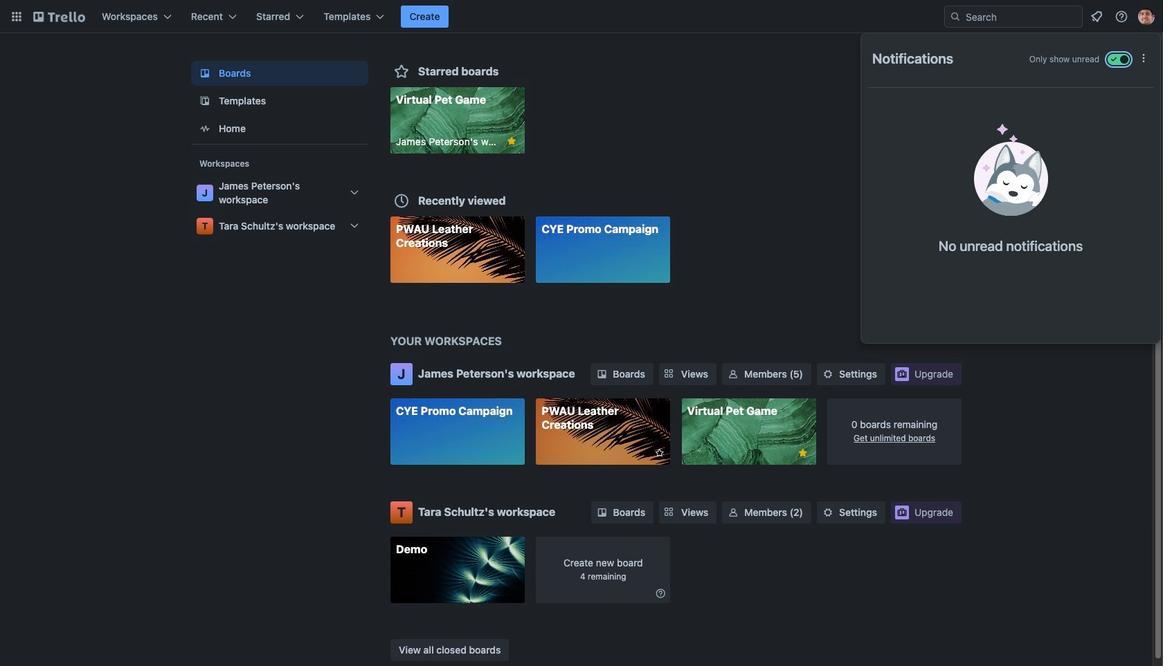 Task type: vqa. For each thing, say whether or not it's contained in the screenshot.
Search FIELD
yes



Task type: describe. For each thing, give the bounding box(es) containing it.
open information menu image
[[1115, 10, 1128, 24]]

board image
[[197, 65, 213, 82]]

0 notifications image
[[1088, 8, 1105, 25]]

2 vertical spatial sm image
[[654, 587, 668, 601]]

taco image
[[974, 124, 1048, 216]]

home image
[[197, 120, 213, 137]]

template board image
[[197, 93, 213, 109]]

james peterson (jamespeterson93) image
[[1138, 8, 1155, 25]]

2 horizontal spatial sm image
[[821, 368, 835, 381]]

back to home image
[[33, 6, 85, 28]]



Task type: locate. For each thing, give the bounding box(es) containing it.
sm image
[[821, 368, 835, 381], [595, 506, 609, 520], [654, 587, 668, 601]]

0 horizontal spatial click to unstar this board. it will be removed from your starred list. image
[[505, 135, 518, 147]]

0 horizontal spatial sm image
[[595, 506, 609, 520]]

primary element
[[0, 0, 1163, 33]]

click to unstar this board. it will be removed from your starred list. image
[[505, 135, 518, 147], [797, 447, 809, 460]]

sm image
[[595, 368, 609, 381], [726, 368, 740, 381], [726, 506, 740, 520], [821, 506, 835, 520]]

1 vertical spatial click to unstar this board. it will be removed from your starred list. image
[[797, 447, 809, 460]]

1 vertical spatial sm image
[[595, 506, 609, 520]]

0 vertical spatial sm image
[[821, 368, 835, 381]]

1 horizontal spatial click to unstar this board. it will be removed from your starred list. image
[[797, 447, 809, 460]]

1 horizontal spatial sm image
[[654, 587, 668, 601]]

Search field
[[944, 6, 1083, 28]]

0 vertical spatial click to unstar this board. it will be removed from your starred list. image
[[505, 135, 518, 147]]

search image
[[950, 11, 961, 22]]



